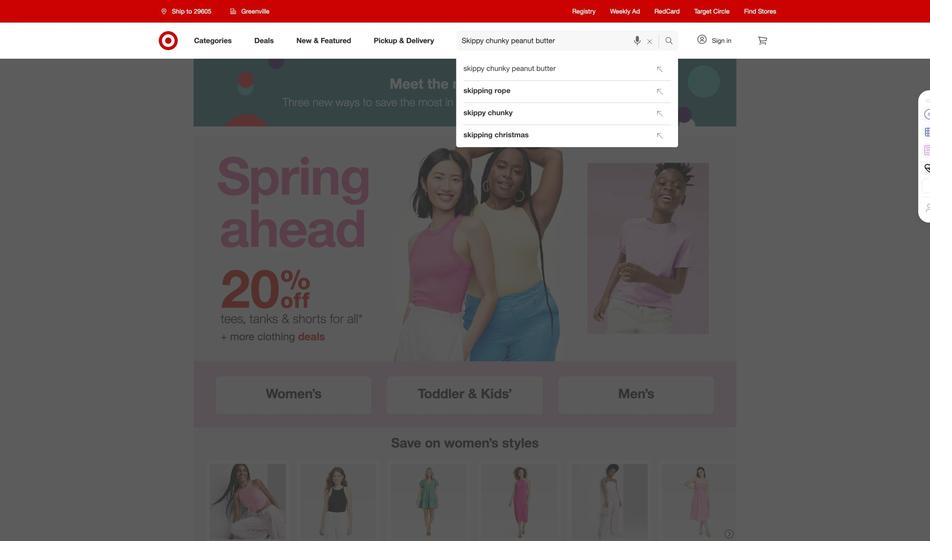 Task type: describe. For each thing, give the bounding box(es) containing it.
carousel region
[[194, 428, 742, 542]]

women's value tiny tank top - wild fable™ pink s image
[[210, 465, 286, 541]]

target circle image
[[194, 59, 737, 127]]

women's midi smoked sundress - a new day™ pink striped m image
[[662, 465, 738, 541]]

What can we help you find? suggestions appear below search field
[[456, 31, 667, 51]]

women's flutter short sleeve mini skater dress - universal thread™ green xl image
[[391, 465, 467, 541]]



Task type: vqa. For each thing, say whether or not it's contained in the screenshot.
the Skin related to Dry
no



Task type: locate. For each thing, give the bounding box(es) containing it.
women's knit plisse midi shift dress - a new day™ hot pink m image
[[481, 465, 557, 541]]

spring ahead image
[[194, 136, 737, 362]]

women's tube top - wild fable™ fresh white s image
[[572, 465, 648, 541]]

women's slim fit ribbed high neck tank top - a new day™ black/white xs image
[[300, 465, 376, 541]]



